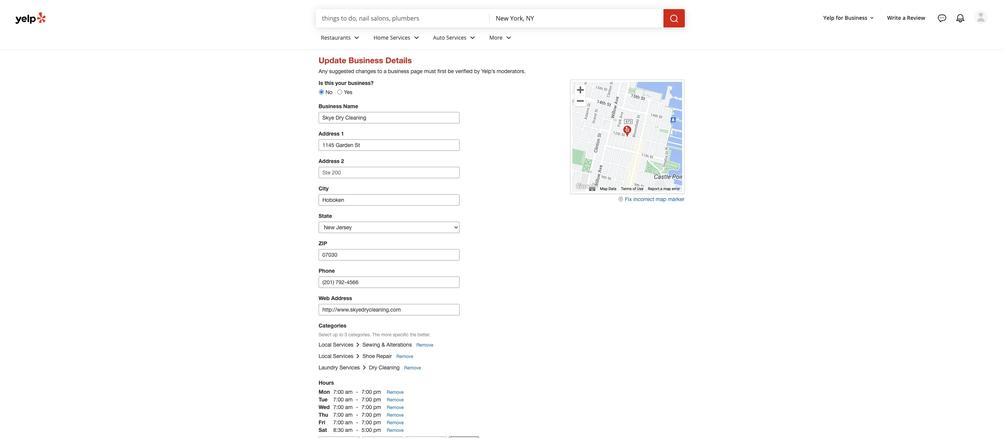 Task type: vqa. For each thing, say whether or not it's contained in the screenshot.
'Phone' inside free price estimates from local mobile phone repair pros tell us about your project and get help from sponsored businesses.
no



Task type: describe. For each thing, give the bounding box(es) containing it.
services right home
[[390, 34, 411, 41]]

address for address 2
[[319, 158, 340, 164]]

business?
[[348, 80, 374, 86]]

cleaning
[[379, 365, 400, 371]]

any
[[319, 68, 328, 74]]

be
[[448, 68, 454, 74]]

pm for tue
[[374, 397, 381, 403]]

alterations
[[387, 342, 412, 348]]

incorrect
[[634, 196, 655, 203]]

must
[[424, 68, 436, 74]]

business name
[[319, 103, 358, 109]]

remove link for mon
[[387, 390, 404, 396]]

state
[[319, 213, 332, 219]]

pm for fri
[[374, 420, 381, 426]]

24 chevron down v2 image
[[505, 33, 514, 42]]

no
[[326, 89, 333, 95]]

am inside 'mon 7:00 am - 7:00 pm'
[[345, 389, 353, 396]]

review
[[908, 14, 926, 21]]

christina o. image
[[975, 10, 989, 24]]

local services for shoe repair
[[319, 353, 354, 360]]

am inside wed 7:00 am - 7:00 pm
[[345, 405, 353, 411]]

8:30
[[334, 428, 344, 434]]

is this your business?
[[319, 80, 374, 86]]

more
[[381, 333, 392, 338]]

google image
[[575, 182, 600, 192]]

am for thu
[[345, 412, 353, 418]]

remove link for sat
[[387, 428, 404, 434]]

dry cleaning
[[369, 365, 400, 371]]

to inside update business details any suggested changes to a business page must first be verified by yelp's moderators.
[[378, 68, 382, 74]]

- for sat
[[356, 428, 358, 434]]

none field 'near'
[[496, 14, 658, 23]]

8:30 am - 5:00 pm
[[334, 428, 381, 434]]

am for tue
[[345, 397, 353, 403]]

0 horizontal spatial to
[[339, 333, 344, 338]]

business categories element
[[315, 27, 989, 50]]

&
[[382, 342, 385, 348]]

mon
[[319, 389, 330, 396]]

write a review
[[888, 14, 926, 21]]

of
[[633, 187, 637, 191]]

terms of use
[[621, 187, 644, 191]]

5:00
[[362, 428, 372, 434]]

0 horizontal spatial business
[[319, 103, 342, 109]]

remove link for fri
[[387, 421, 404, 426]]

local for shoe repair
[[319, 353, 332, 360]]

business inside button
[[845, 14, 868, 21]]

home services link
[[368, 27, 427, 50]]

repair
[[377, 353, 392, 360]]

thu
[[319, 412, 328, 418]]

messages image
[[938, 14, 947, 23]]

laundry
[[319, 365, 338, 371]]

yelp for business button
[[821, 11, 879, 25]]

for
[[837, 14, 844, 21]]

is
[[319, 80, 323, 86]]

remove for sat
[[387, 428, 404, 434]]

data
[[609, 187, 617, 191]]

select up to 3 categories. the more specific the better.
[[319, 333, 431, 338]]

report
[[649, 187, 660, 191]]

- inside wed 7:00 am - 7:00 pm
[[356, 405, 358, 411]]

the
[[373, 333, 380, 338]]

services for dry cleaning
[[340, 365, 360, 371]]

page
[[411, 68, 423, 74]]

services for sewing & alterations
[[333, 342, 354, 348]]

address 1
[[319, 130, 344, 137]]

map data button
[[601, 187, 617, 192]]

changes
[[356, 68, 376, 74]]

specific
[[393, 333, 409, 338]]

fri
[[319, 420, 325, 426]]

map region
[[552, 0, 747, 282]]

update business details any suggested changes to a business page must first be verified by yelp's moderators.
[[319, 56, 526, 74]]

address 2
[[319, 158, 344, 164]]

address for address 1
[[319, 130, 340, 137]]

by
[[474, 68, 480, 74]]

moderators.
[[497, 68, 526, 74]]

remove link for thu
[[387, 413, 404, 418]]

write a review link
[[885, 11, 929, 25]]

services right auto
[[447, 34, 467, 41]]

2
[[341, 158, 344, 164]]

- for thu
[[356, 412, 358, 418]]

Address 1 text field
[[319, 140, 460, 151]]

Web Address text field
[[319, 304, 460, 316]]

Near text field
[[496, 14, 658, 23]]

pm for sat
[[374, 428, 381, 434]]

terms of use link
[[621, 187, 644, 191]]

remove for wed
[[387, 405, 404, 411]]

remove link for tue
[[387, 398, 404, 403]]

pm for thu
[[374, 412, 381, 418]]

fix incorrect map marker
[[625, 196, 685, 203]]

phone
[[319, 268, 335, 274]]

more link
[[484, 27, 520, 50]]

shoe
[[363, 353, 375, 360]]

auto services
[[433, 34, 467, 41]]

better.
[[418, 333, 431, 338]]

a for report
[[661, 187, 663, 191]]

- for fri
[[356, 420, 358, 426]]

report a map error
[[649, 187, 680, 191]]

use
[[638, 187, 644, 191]]

pm inside wed 7:00 am - 7:00 pm
[[374, 405, 381, 411]]

map
[[601, 187, 608, 191]]

notifications image
[[957, 14, 966, 23]]

yelp's
[[482, 68, 496, 74]]



Task type: locate. For each thing, give the bounding box(es) containing it.
24 chevron down v2 image inside the auto services link
[[468, 33, 478, 42]]

3 24 chevron down v2 image from the left
[[468, 33, 478, 42]]

2 - from the top
[[356, 397, 358, 403]]

map left error
[[664, 187, 671, 191]]

1 vertical spatial 7:00 am - 7:00 pm
[[334, 412, 381, 418]]

2 7:00 am - 7:00 pm from the top
[[334, 412, 381, 418]]

1 vertical spatial local
[[319, 353, 332, 360]]

sewing & alterations
[[363, 342, 412, 348]]

to right changes
[[378, 68, 382, 74]]

2 horizontal spatial business
[[845, 14, 868, 21]]

pm inside 'mon 7:00 am - 7:00 pm'
[[374, 389, 381, 396]]

Phone text field
[[319, 277, 460, 288]]

services down 3
[[333, 342, 354, 348]]

7:00 am - 7:00 pm up wed 7:00 am - 7:00 pm
[[334, 397, 381, 403]]

0 vertical spatial 7:00 am - 7:00 pm
[[334, 397, 381, 403]]

wed 7:00 am - 7:00 pm
[[319, 404, 381, 411]]

a right report
[[661, 187, 663, 191]]

0 vertical spatial a
[[903, 14, 906, 21]]

5 pm from the top
[[374, 420, 381, 426]]

ZIP text field
[[319, 249, 460, 261]]

1 vertical spatial address
[[319, 158, 340, 164]]

16 chevron down v2 image
[[870, 15, 876, 21]]

report a map error link
[[649, 187, 680, 191]]

2 none field from the left
[[496, 14, 658, 23]]

remove for fri
[[387, 421, 404, 426]]

1 horizontal spatial none field
[[496, 14, 658, 23]]

1
[[341, 130, 344, 137]]

business inside update business details any suggested changes to a business page must first be verified by yelp's moderators.
[[349, 56, 384, 65]]

services
[[390, 34, 411, 41], [447, 34, 467, 41], [333, 342, 354, 348], [333, 353, 354, 360], [340, 365, 360, 371]]

4 am from the top
[[345, 412, 353, 418]]

None radio
[[338, 90, 343, 95]]

yelp for business
[[824, 14, 868, 21]]

1 local services from the top
[[319, 342, 354, 348]]

- inside 'mon 7:00 am - 7:00 pm'
[[356, 389, 358, 396]]

1 vertical spatial to
[[339, 333, 344, 338]]

services right the laundry
[[340, 365, 360, 371]]

a left business
[[384, 68, 387, 74]]

sewing
[[363, 342, 380, 348]]

keyboard shortcuts image
[[590, 187, 596, 191]]

1 7:00 am - 7:00 pm from the top
[[334, 397, 381, 403]]

none field find
[[322, 14, 484, 23]]

6 am from the top
[[345, 428, 353, 434]]

suggested
[[329, 68, 354, 74]]

restaurants link
[[315, 27, 368, 50]]

24 chevron down v2 image for home services
[[412, 33, 421, 42]]

tue
[[319, 397, 328, 403]]

map down report a map error
[[656, 196, 667, 203]]

2 local services from the top
[[319, 353, 354, 360]]

7:00 am - 7:00 pm for thu
[[334, 412, 381, 418]]

name
[[343, 103, 358, 109]]

business down no
[[319, 103, 342, 109]]

laundry services
[[319, 365, 360, 371]]

web
[[319, 295, 330, 302]]

- for tue
[[356, 397, 358, 403]]

1 horizontal spatial to
[[378, 68, 382, 74]]

to
[[378, 68, 382, 74], [339, 333, 344, 338]]

error
[[672, 187, 680, 191]]

7:00 am - 7:00 pm for fri
[[334, 420, 381, 426]]

7:00 am - 7:00 pm down wed 7:00 am - 7:00 pm
[[334, 412, 381, 418]]

verified
[[456, 68, 473, 74]]

local for sewing & alterations
[[319, 342, 332, 348]]

categories
[[319, 323, 347, 329]]

am
[[345, 389, 353, 396], [345, 397, 353, 403], [345, 405, 353, 411], [345, 412, 353, 418], [345, 420, 353, 426], [345, 428, 353, 434]]

home
[[374, 34, 389, 41]]

0 vertical spatial map
[[664, 187, 671, 191]]

remove for mon
[[387, 390, 404, 396]]

a inside update business details any suggested changes to a business page must first be verified by yelp's moderators.
[[384, 68, 387, 74]]

0 vertical spatial local
[[319, 342, 332, 348]]

services up 'laundry services' in the bottom left of the page
[[333, 353, 354, 360]]

auto services link
[[427, 27, 484, 50]]

fix
[[625, 196, 632, 203]]

remove for tue
[[387, 398, 404, 403]]

Find text field
[[322, 14, 484, 23]]

3 am from the top
[[345, 405, 353, 411]]

fix incorrect map marker link
[[618, 196, 685, 203]]

1 none field from the left
[[322, 14, 484, 23]]

Address 2 text field
[[319, 167, 460, 179]]

1 local from the top
[[319, 342, 332, 348]]

0 vertical spatial address
[[319, 130, 340, 137]]

0 horizontal spatial a
[[384, 68, 387, 74]]

Business Name text field
[[319, 112, 460, 124]]

7:00 am - 7:00 pm
[[334, 397, 381, 403], [334, 412, 381, 418], [334, 420, 381, 426]]

local services for sewing & alterations
[[319, 342, 354, 348]]

business
[[845, 14, 868, 21], [349, 56, 384, 65], [319, 103, 342, 109]]

2 vertical spatial business
[[319, 103, 342, 109]]

this
[[325, 80, 334, 86]]

24 chevron down v2 image right auto services
[[468, 33, 478, 42]]

remove
[[417, 343, 434, 348], [397, 354, 414, 360], [404, 366, 421, 371], [387, 390, 404, 396], [387, 398, 404, 403], [387, 405, 404, 411], [387, 413, 404, 418], [387, 421, 404, 426], [387, 428, 404, 434]]

3 7:00 am - 7:00 pm from the top
[[334, 420, 381, 426]]

24 chevron down v2 image for restaurants
[[353, 33, 362, 42]]

address right web
[[331, 295, 352, 302]]

1 24 chevron down v2 image from the left
[[353, 33, 362, 42]]

2 24 chevron down v2 image from the left
[[412, 33, 421, 42]]

map data
[[601, 187, 617, 191]]

7:00 am - 7:00 pm for tue
[[334, 397, 381, 403]]

restaurants
[[321, 34, 351, 41]]

a for write
[[903, 14, 906, 21]]

search image
[[670, 14, 679, 23]]

a right the write
[[903, 14, 906, 21]]

am for fri
[[345, 420, 353, 426]]

5 am from the top
[[345, 420, 353, 426]]

24 chevron down v2 image left auto
[[412, 33, 421, 42]]

user actions element
[[818, 10, 999, 56]]

business left 16 chevron down v2 icon
[[845, 14, 868, 21]]

local services down up
[[319, 342, 354, 348]]

sat
[[319, 427, 327, 434]]

pm
[[374, 389, 381, 396], [374, 397, 381, 403], [374, 405, 381, 411], [374, 412, 381, 418], [374, 420, 381, 426], [374, 428, 381, 434]]

write
[[888, 14, 902, 21]]

select
[[319, 333, 332, 338]]

remove link for wed
[[387, 405, 404, 411]]

local up the laundry
[[319, 353, 332, 360]]

2 horizontal spatial a
[[903, 14, 906, 21]]

3 - from the top
[[356, 405, 358, 411]]

first
[[438, 68, 447, 74]]

address left 2
[[319, 158, 340, 164]]

yelp
[[824, 14, 835, 21]]

1 vertical spatial local services
[[319, 353, 354, 360]]

-
[[356, 389, 358, 396], [356, 397, 358, 403], [356, 405, 358, 411], [356, 412, 358, 418], [356, 420, 358, 426], [356, 428, 358, 434]]

local down select
[[319, 342, 332, 348]]

24 chevron down v2 image for auto services
[[468, 33, 478, 42]]

7:00 am - 7:00 pm up 8:30 am - 5:00 pm
[[334, 420, 381, 426]]

6 pm from the top
[[374, 428, 381, 434]]

to left 3
[[339, 333, 344, 338]]

wed
[[319, 404, 330, 411]]

1 pm from the top
[[374, 389, 381, 396]]

24 chevron down v2 image inside home services link
[[412, 33, 421, 42]]

web address
[[319, 295, 352, 302]]

your
[[336, 80, 347, 86]]

1 horizontal spatial a
[[661, 187, 663, 191]]

6 - from the top
[[356, 428, 358, 434]]

home services
[[374, 34, 411, 41]]

2 pm from the top
[[374, 397, 381, 403]]

1 vertical spatial business
[[349, 56, 384, 65]]

2 am from the top
[[345, 397, 353, 403]]

2 vertical spatial a
[[661, 187, 663, 191]]

None search field
[[316, 9, 687, 27]]

2 local from the top
[[319, 353, 332, 360]]

remove link
[[417, 343, 434, 348], [397, 354, 414, 360], [404, 366, 421, 371], [387, 390, 404, 396], [387, 398, 404, 403], [387, 405, 404, 411], [387, 413, 404, 418], [387, 421, 404, 426], [387, 428, 404, 434]]

2 horizontal spatial 24 chevron down v2 image
[[468, 33, 478, 42]]

yes
[[344, 89, 353, 95]]

None field
[[322, 14, 484, 23], [496, 14, 658, 23]]

hours
[[319, 380, 334, 386]]

5 - from the top
[[356, 420, 358, 426]]

0 horizontal spatial none field
[[322, 14, 484, 23]]

City text field
[[319, 195, 460, 206]]

1 am from the top
[[345, 389, 353, 396]]

4 - from the top
[[356, 412, 358, 418]]

local services
[[319, 342, 354, 348], [319, 353, 354, 360]]

7:00
[[334, 389, 344, 396], [362, 389, 372, 396], [334, 397, 344, 403], [362, 397, 372, 403], [334, 405, 344, 411], [362, 405, 372, 411], [334, 412, 344, 418], [362, 412, 372, 418], [334, 420, 344, 426], [362, 420, 372, 426]]

1 vertical spatial a
[[384, 68, 387, 74]]

map for incorrect
[[656, 196, 667, 203]]

terms
[[621, 187, 632, 191]]

map for a
[[664, 187, 671, 191]]

24 chevron down v2 image right restaurants
[[353, 33, 362, 42]]

auto
[[433, 34, 445, 41]]

zip
[[319, 240, 327, 247]]

3 pm from the top
[[374, 405, 381, 411]]

mon 7:00 am - 7:00 pm
[[319, 389, 381, 396]]

marker
[[668, 196, 685, 203]]

up
[[333, 333, 338, 338]]

dry
[[369, 365, 377, 371]]

details
[[386, 56, 412, 65]]

more
[[490, 34, 503, 41]]

update
[[319, 56, 347, 65]]

am for sat
[[345, 428, 353, 434]]

business up changes
[[349, 56, 384, 65]]

24 chevron down v2 image
[[353, 33, 362, 42], [412, 33, 421, 42], [468, 33, 478, 42]]

remove for thu
[[387, 413, 404, 418]]

0 horizontal spatial 24 chevron down v2 image
[[353, 33, 362, 42]]

the
[[410, 333, 417, 338]]

0 vertical spatial to
[[378, 68, 382, 74]]

3
[[345, 333, 347, 338]]

services for shoe repair
[[333, 353, 354, 360]]

1 horizontal spatial business
[[349, 56, 384, 65]]

1 vertical spatial map
[[656, 196, 667, 203]]

2 vertical spatial address
[[331, 295, 352, 302]]

4 pm from the top
[[374, 412, 381, 418]]

shoe repair
[[363, 353, 392, 360]]

city
[[319, 185, 329, 192]]

0 vertical spatial business
[[845, 14, 868, 21]]

local services up 'laundry services' in the bottom left of the page
[[319, 353, 354, 360]]

business
[[388, 68, 409, 74]]

24 chevron down v2 image inside restaurants link
[[353, 33, 362, 42]]

1 - from the top
[[356, 389, 358, 396]]

address left 1
[[319, 130, 340, 137]]

address
[[319, 130, 340, 137], [319, 158, 340, 164], [331, 295, 352, 302]]

1 horizontal spatial 24 chevron down v2 image
[[412, 33, 421, 42]]

0 vertical spatial local services
[[319, 342, 354, 348]]

None radio
[[319, 90, 324, 95]]

categories.
[[349, 333, 371, 338]]

2 vertical spatial 7:00 am - 7:00 pm
[[334, 420, 381, 426]]



